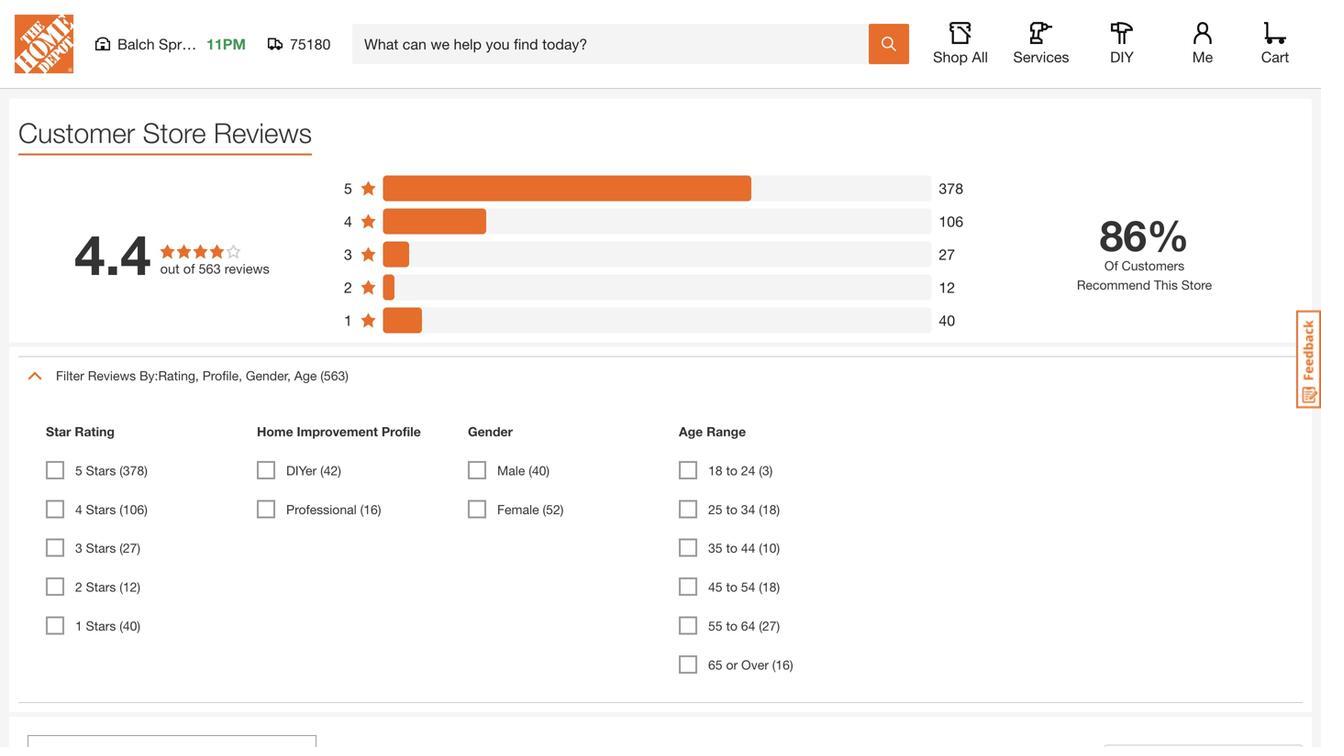 Task type: locate. For each thing, give the bounding box(es) containing it.
0 vertical spatial store
[[1167, 36, 1205, 53]]

1 vertical spatial 4
[[75, 502, 82, 517]]

0 vertical spatial 3
[[344, 246, 352, 263]]

(16) right over
[[772, 658, 793, 673]]

to right 18
[[726, 463, 738, 478]]

0 vertical spatial 2
[[344, 279, 352, 296]]

range
[[707, 424, 746, 439]]

64
[[741, 619, 755, 634]]

1 horizontal spatial 3
[[344, 246, 352, 263]]

1 down '2 stars (12)'
[[75, 619, 82, 634]]

0 vertical spatial this
[[1134, 36, 1163, 53]]

0 horizontal spatial 2
[[75, 580, 82, 595]]

1 horizontal spatial 5
[[344, 180, 352, 197]]

terms link
[[923, 61, 945, 74]]

(42)
[[320, 463, 341, 478]]

customer store reviews
[[18, 117, 312, 149]]

stars down '2 stars (12)'
[[86, 619, 116, 634]]

shop right services button
[[1094, 36, 1130, 53]]

0 vertical spatial (16)
[[360, 502, 381, 517]]

3 for 3
[[344, 246, 352, 263]]

store
[[1167, 36, 1205, 53], [143, 117, 206, 149], [1181, 278, 1212, 293]]

stars
[[86, 463, 116, 478], [86, 502, 116, 517], [86, 541, 116, 556], [86, 580, 116, 595], [86, 619, 116, 634]]

balch springs 11pm
[[117, 35, 246, 53]]

0 horizontal spatial 5
[[75, 463, 82, 478]]

stars left (106)
[[86, 502, 116, 517]]

2 up 1 stars (40)
[[75, 580, 82, 595]]

1 vertical spatial age
[[679, 424, 703, 439]]

cart link
[[1255, 22, 1295, 66]]

services button
[[1012, 22, 1071, 66]]

male (40)
[[497, 463, 550, 478]]

diyer
[[286, 463, 317, 478]]

0 horizontal spatial 3
[[75, 541, 82, 556]]

stars for 4
[[86, 502, 116, 517]]

24
[[741, 463, 755, 478]]

4
[[344, 213, 352, 230], [75, 502, 82, 517]]

(16)
[[360, 502, 381, 517], [772, 658, 793, 673]]

profile,
[[202, 368, 242, 384]]

of
[[1105, 258, 1118, 273]]

(40) right male
[[529, 463, 550, 478]]

shop for shop all
[[933, 48, 968, 66]]

this inside "button"
[[1134, 36, 1163, 53]]

3 stars from the top
[[86, 541, 116, 556]]

2
[[344, 279, 352, 296], [75, 580, 82, 595]]

12
[[939, 279, 955, 296]]

microsoft bing image
[[14, 52, 77, 79]]

store down balch springs 11pm
[[143, 117, 206, 149]]

the home depot logo image
[[15, 15, 73, 73]]

1
[[344, 312, 352, 329], [75, 619, 82, 634]]

this
[[1134, 36, 1163, 53], [1154, 278, 1178, 293]]

filter
[[56, 368, 84, 384]]

0 vertical spatial 5
[[344, 180, 352, 197]]

age left (
[[294, 368, 317, 384]]

this left me button
[[1134, 36, 1163, 53]]

store inside 86 % of customers recommend this store
[[1181, 278, 1212, 293]]

shop all
[[933, 48, 988, 66]]

shop left all
[[933, 48, 968, 66]]

1 vertical spatial 3
[[75, 541, 82, 556]]

to for 25
[[726, 502, 738, 517]]

0 horizontal spatial shop
[[933, 48, 968, 66]]

store inside "button"
[[1167, 36, 1205, 53]]

563 right of
[[199, 261, 221, 277]]

0 horizontal spatial 1
[[75, 619, 82, 634]]

1 to from the top
[[726, 463, 738, 478]]

0 vertical spatial age
[[294, 368, 317, 384]]

1 up )
[[344, 312, 352, 329]]

home improvement profile
[[257, 424, 421, 439]]

home
[[257, 424, 293, 439]]

to right '45'
[[726, 580, 738, 595]]

5 stars from the top
[[86, 619, 116, 634]]

4.4 out of 563 reviews
[[74, 222, 270, 287]]

1 vertical spatial 2
[[75, 580, 82, 595]]

35 to 44 (10)
[[708, 541, 780, 556]]

shop all button
[[931, 22, 990, 66]]

1 horizontal spatial 1
[[344, 312, 352, 329]]

all
[[972, 48, 988, 66]]

1 vertical spatial 5
[[75, 463, 82, 478]]

86 % of customers recommend this store
[[1077, 210, 1212, 293]]

1 for 1 stars (40)
[[75, 619, 82, 634]]

to right 35
[[726, 541, 738, 556]]

2 to from the top
[[726, 502, 738, 517]]

stars left (378)
[[86, 463, 116, 478]]

diyer (42)
[[286, 463, 341, 478]]

4 stars from the top
[[86, 580, 116, 595]]

shop inside "button"
[[1094, 36, 1130, 53]]

1 vertical spatial this
[[1154, 278, 1178, 293]]

age left range
[[679, 424, 703, 439]]

0 vertical spatial (27)
[[119, 541, 140, 556]]

86
[[1100, 210, 1147, 260]]

(18)
[[759, 502, 780, 517], [759, 580, 780, 595]]

563
[[199, 261, 221, 277], [324, 368, 345, 384]]

0 horizontal spatial (16)
[[360, 502, 381, 517]]

What can we help you find today? search field
[[364, 25, 868, 63]]

professional (16)
[[286, 502, 381, 517]]

1 stars (40)
[[75, 619, 140, 634]]

cart
[[1261, 48, 1289, 66]]

1 horizontal spatial (27)
[[759, 619, 780, 634]]

1 horizontal spatial 2
[[344, 279, 352, 296]]

stars up '2 stars (12)'
[[86, 541, 116, 556]]

reviews
[[214, 117, 312, 149], [88, 368, 136, 384]]

to right 55
[[726, 619, 738, 634]]

1 horizontal spatial shop
[[1094, 36, 1130, 53]]

0 horizontal spatial 563
[[199, 261, 221, 277]]

shop inside 'button'
[[933, 48, 968, 66]]

4 to from the top
[[726, 580, 738, 595]]

55
[[708, 619, 723, 634]]

40
[[939, 312, 955, 329]]

to for 35
[[726, 541, 738, 556]]

0 vertical spatial (18)
[[759, 502, 780, 517]]

female (52)
[[497, 502, 564, 517]]

(10)
[[759, 541, 780, 556]]

0 horizontal spatial (40)
[[119, 619, 140, 634]]

1 vertical spatial 563
[[324, 368, 345, 384]]

%
[[1147, 210, 1189, 260]]

4.4
[[74, 222, 151, 287]]

customers
[[1122, 258, 1185, 273]]

1 vertical spatial (40)
[[119, 619, 140, 634]]

1 vertical spatial 1
[[75, 619, 82, 634]]

0 horizontal spatial reviews
[[88, 368, 136, 384]]

2 up )
[[344, 279, 352, 296]]

rating
[[75, 424, 115, 439]]

0 vertical spatial (40)
[[529, 463, 550, 478]]

1 horizontal spatial age
[[679, 424, 703, 439]]

563 up 'improvement'
[[324, 368, 345, 384]]

(52)
[[543, 502, 564, 517]]

0 vertical spatial 4
[[344, 213, 352, 230]]

(18) right 54 at the right bottom
[[759, 580, 780, 595]]

106
[[939, 213, 963, 230]]

(18) right 34
[[759, 502, 780, 517]]

2 (18) from the top
[[759, 580, 780, 595]]

0 horizontal spatial (27)
[[119, 541, 140, 556]]

5
[[344, 180, 352, 197], [75, 463, 82, 478]]

1 (18) from the top
[[759, 502, 780, 517]]

3
[[344, 246, 352, 263], [75, 541, 82, 556]]

age
[[294, 368, 317, 384], [679, 424, 703, 439]]

(27) right 64 at bottom
[[759, 619, 780, 634]]

3 to from the top
[[726, 541, 738, 556]]

1 stars from the top
[[86, 463, 116, 478]]

1 vertical spatial (18)
[[759, 580, 780, 595]]

(18) for 45 to 54 (18)
[[759, 580, 780, 595]]

(
[[320, 368, 324, 384]]

shop
[[1094, 36, 1130, 53], [933, 48, 968, 66]]

2 stars (12)
[[75, 580, 140, 595]]

(16) right the professional
[[360, 502, 381, 517]]

(27) up the (12)
[[119, 541, 140, 556]]

store right "diy" button
[[1167, 36, 1205, 53]]

0 vertical spatial 563
[[199, 261, 221, 277]]

(40) down the (12)
[[119, 619, 140, 634]]

1 horizontal spatial reviews
[[214, 117, 312, 149]]

stars for 1
[[86, 619, 116, 634]]

2 stars from the top
[[86, 502, 116, 517]]

1 horizontal spatial (40)
[[529, 463, 550, 478]]

or
[[726, 658, 738, 673]]

to
[[726, 463, 738, 478], [726, 502, 738, 517], [726, 541, 738, 556], [726, 580, 738, 595], [726, 619, 738, 634]]

Search text field
[[28, 736, 317, 748]]

this down 'customers'
[[1154, 278, 1178, 293]]

1 horizontal spatial 4
[[344, 213, 352, 230]]

2 vertical spatial store
[[1181, 278, 1212, 293]]

35
[[708, 541, 723, 556]]

stars left the (12)
[[86, 580, 116, 595]]

5 to from the top
[[726, 619, 738, 634]]

1 vertical spatial (16)
[[772, 658, 793, 673]]

0 horizontal spatial 4
[[75, 502, 82, 517]]

75180
[[290, 35, 331, 53]]

0 vertical spatial 1
[[344, 312, 352, 329]]

1 vertical spatial reviews
[[88, 368, 136, 384]]

by:
[[139, 368, 158, 384]]

to right 25
[[726, 502, 738, 517]]

563 inside 4.4 out of 563 reviews
[[199, 261, 221, 277]]

store down 'customers'
[[1181, 278, 1212, 293]]



Task type: describe. For each thing, give the bounding box(es) containing it.
1 horizontal spatial (16)
[[772, 658, 793, 673]]

18
[[708, 463, 723, 478]]

25
[[708, 502, 723, 517]]

4 for 4
[[344, 213, 352, 230]]

this inside 86 % of customers recommend this store
[[1154, 278, 1178, 293]]

improvement
[[297, 424, 378, 439]]

to for 55
[[726, 619, 738, 634]]

recommend
[[1077, 278, 1151, 293]]

(106)
[[119, 502, 148, 517]]

1 for 1
[[344, 312, 352, 329]]

1 vertical spatial (27)
[[759, 619, 780, 634]]

stars for 2
[[86, 580, 116, 595]]

11pm
[[206, 35, 246, 53]]

(3)
[[759, 463, 773, 478]]

75180 button
[[268, 35, 331, 53]]

female
[[497, 502, 539, 517]]

professional
[[286, 502, 357, 517]]

44
[[741, 541, 755, 556]]

feedback link image
[[1296, 310, 1321, 409]]

stars for 5
[[86, 463, 116, 478]]

caret image
[[28, 369, 42, 384]]

terms
[[923, 63, 945, 72]]

18 to 24 (3)
[[708, 463, 773, 478]]

diy
[[1110, 48, 1134, 66]]

55 to 64 (27)
[[708, 619, 780, 634]]

0 horizontal spatial age
[[294, 368, 317, 384]]

45 to 54 (18)
[[708, 580, 780, 595]]

5 stars (378)
[[75, 463, 148, 478]]

to for 45
[[726, 580, 738, 595]]

to for 18
[[726, 463, 738, 478]]

65
[[708, 658, 723, 673]]

5 for 5 stars (378)
[[75, 463, 82, 478]]

over
[[741, 658, 769, 673]]

(378)
[[119, 463, 148, 478]]

shop this store
[[1094, 36, 1205, 53]]

34
[[741, 502, 755, 517]]

65 or over (16)
[[708, 658, 793, 673]]

27
[[939, 246, 955, 263]]

1 horizontal spatial 563
[[324, 368, 345, 384]]

2 for 2 stars (12)
[[75, 580, 82, 595]]

rating,
[[158, 368, 199, 384]]

(18) for 25 to 34 (18)
[[759, 502, 780, 517]]

me button
[[1173, 22, 1232, 66]]

reviews
[[225, 261, 270, 277]]

me
[[1192, 48, 1213, 66]]

profile
[[382, 424, 421, 439]]

filter reviews by: rating, profile, gender, age ( 563 )
[[56, 368, 349, 384]]

out
[[160, 261, 180, 277]]

4 stars (106)
[[75, 502, 148, 517]]

25 to 34 (18)
[[708, 502, 780, 517]]

springs
[[159, 35, 209, 53]]

customer
[[18, 117, 135, 149]]

4 for 4 stars (106)
[[75, 502, 82, 517]]

gender,
[[246, 368, 291, 384]]

gender
[[468, 424, 513, 439]]

1 vertical spatial store
[[143, 117, 206, 149]]

stars for 3
[[86, 541, 116, 556]]

shop for shop this store
[[1094, 36, 1130, 53]]

54
[[741, 580, 755, 595]]

3 for 3 stars (27)
[[75, 541, 82, 556]]

star
[[46, 424, 71, 439]]

balch
[[117, 35, 155, 53]]

0 vertical spatial reviews
[[214, 117, 312, 149]]

male
[[497, 463, 525, 478]]

of
[[183, 261, 195, 277]]

star rating
[[46, 424, 115, 439]]

shop this store button
[[1002, 24, 1296, 65]]

45
[[708, 580, 723, 595]]

age range
[[679, 424, 746, 439]]

378
[[939, 180, 963, 197]]

5 for 5
[[344, 180, 352, 197]]

2 for 2
[[344, 279, 352, 296]]

(12)
[[119, 580, 140, 595]]

services
[[1013, 48, 1069, 66]]

)
[[345, 368, 349, 384]]

3 stars (27)
[[75, 541, 140, 556]]

diy button
[[1093, 22, 1151, 66]]



Task type: vqa. For each thing, say whether or not it's contained in the screenshot.
rightmost "1"
yes



